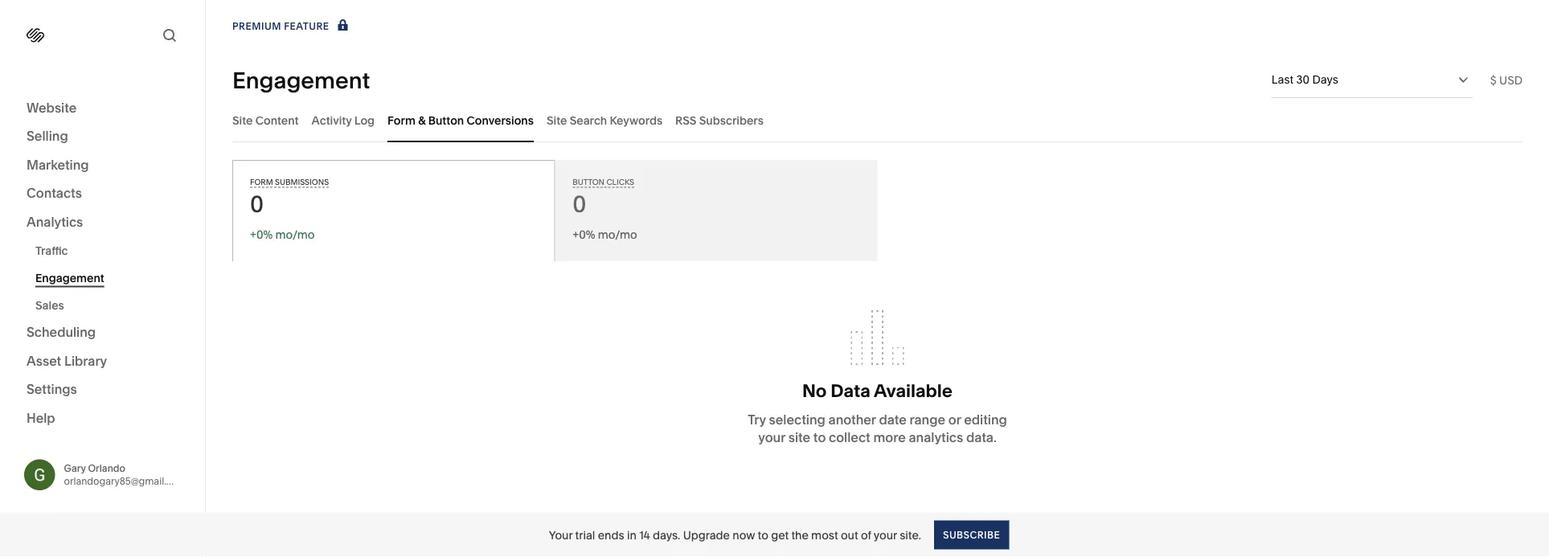 Task type: describe. For each thing, give the bounding box(es) containing it.
get
[[771, 528, 789, 542]]

your trial ends in 14 days. upgrade now to get the most out of your site.
[[549, 528, 921, 542]]

premium
[[232, 21, 281, 32]]

marketing
[[27, 157, 89, 172]]

$
[[1490, 73, 1497, 87]]

form & button conversions button
[[388, 98, 534, 142]]

data.
[[966, 429, 997, 445]]

site.
[[900, 528, 921, 542]]

contacts
[[27, 185, 82, 201]]

out
[[841, 528, 858, 542]]

subscribers
[[699, 113, 764, 127]]

activity log button
[[312, 98, 375, 142]]

try
[[748, 412, 766, 427]]

&
[[418, 113, 426, 127]]

0% for form submissions 0 0% mo/mo
[[256, 228, 273, 242]]

rss
[[675, 113, 697, 127]]

asset library
[[27, 353, 107, 369]]

in
[[627, 528, 637, 542]]

usd
[[1499, 73, 1523, 87]]

activity
[[312, 113, 352, 127]]

content
[[255, 113, 299, 127]]

last
[[1272, 73, 1294, 86]]

ends
[[598, 528, 624, 542]]

try selecting another date range or editing your site to collect more analytics data.
[[748, 412, 1007, 445]]

most
[[811, 528, 838, 542]]

website
[[27, 100, 77, 115]]

site search keywords
[[547, 113, 663, 127]]

premium feature button
[[232, 18, 352, 35]]

another
[[829, 412, 876, 427]]

trial
[[575, 528, 595, 542]]

data
[[831, 380, 871, 402]]

sales link
[[35, 291, 187, 319]]

log
[[354, 113, 375, 127]]

tab list containing site content
[[232, 98, 1523, 142]]

search
[[570, 113, 607, 127]]

marketing link
[[27, 156, 178, 175]]

days.
[[653, 528, 680, 542]]

selling link
[[27, 127, 178, 146]]

mo/mo for form submissions 0 0% mo/mo
[[275, 228, 315, 242]]

upgrade
[[683, 528, 730, 542]]

rss subscribers
[[675, 113, 764, 127]]

last 30 days
[[1272, 73, 1339, 86]]

orlando
[[88, 462, 125, 474]]

orlandogary85@gmail.com
[[64, 475, 187, 487]]

traffic link
[[35, 237, 187, 264]]

site content
[[232, 113, 299, 127]]

selling
[[27, 128, 68, 144]]

your inside try selecting another date range or editing your site to collect more analytics data.
[[758, 429, 785, 445]]

gary orlando orlandogary85@gmail.com
[[64, 462, 187, 487]]

the
[[791, 528, 809, 542]]

$ usd
[[1490, 73, 1523, 87]]

0% for button clicks 0 0% mo/mo
[[579, 228, 595, 242]]

more
[[873, 429, 906, 445]]

submissions
[[275, 177, 329, 187]]

now
[[733, 528, 755, 542]]

gary
[[64, 462, 86, 474]]

conversions
[[467, 113, 534, 127]]

0 for button clicks 0 0% mo/mo
[[573, 191, 586, 218]]

activity log
[[312, 113, 375, 127]]

site search keywords button
[[547, 98, 663, 142]]

14
[[639, 528, 650, 542]]

analytics
[[27, 214, 83, 230]]

0 for form submissions 0 0% mo/mo
[[250, 191, 264, 218]]

form submissions 0 0% mo/mo
[[250, 177, 329, 242]]

editing
[[964, 412, 1007, 427]]



Task type: locate. For each thing, give the bounding box(es) containing it.
library
[[64, 353, 107, 369]]

days
[[1312, 73, 1339, 86]]

1 horizontal spatial engagement
[[232, 66, 370, 94]]

site for site search keywords
[[547, 113, 567, 127]]

0 horizontal spatial 0%
[[256, 228, 273, 242]]

settings
[[27, 381, 77, 397]]

1 mo/mo from the left
[[275, 228, 315, 242]]

1 horizontal spatial form
[[388, 113, 416, 127]]

1 0 from the left
[[250, 191, 264, 218]]

0 horizontal spatial engagement
[[35, 271, 104, 285]]

tab list
[[232, 98, 1523, 142]]

form inside button
[[388, 113, 416, 127]]

site inside 'site content' button
[[232, 113, 253, 127]]

mo/mo inside button clicks 0 0% mo/mo
[[598, 228, 637, 242]]

1 horizontal spatial site
[[547, 113, 567, 127]]

premium feature
[[232, 21, 329, 32]]

website link
[[27, 99, 178, 118]]

analytics link
[[27, 213, 178, 232]]

form & button conversions
[[388, 113, 534, 127]]

form left &
[[388, 113, 416, 127]]

button inside button clicks 0 0% mo/mo
[[573, 177, 605, 187]]

no
[[802, 380, 827, 402]]

contacts link
[[27, 185, 178, 203]]

1 vertical spatial button
[[573, 177, 605, 187]]

0 inside button clicks 0 0% mo/mo
[[573, 191, 586, 218]]

site inside site search keywords button
[[547, 113, 567, 127]]

asset
[[27, 353, 61, 369]]

0 horizontal spatial your
[[758, 429, 785, 445]]

your down try
[[758, 429, 785, 445]]

0 vertical spatial button
[[428, 113, 464, 127]]

1 horizontal spatial mo/mo
[[598, 228, 637, 242]]

asset library link
[[27, 352, 178, 371]]

subscribe
[[943, 529, 1000, 541]]

your
[[549, 528, 573, 542]]

1 vertical spatial form
[[250, 177, 273, 187]]

rss subscribers button
[[675, 98, 764, 142]]

site left content
[[232, 113, 253, 127]]

mo/mo down submissions
[[275, 228, 315, 242]]

selecting
[[769, 412, 826, 427]]

0 horizontal spatial form
[[250, 177, 273, 187]]

engagement
[[232, 66, 370, 94], [35, 271, 104, 285]]

available
[[874, 380, 953, 402]]

form
[[388, 113, 416, 127], [250, 177, 273, 187]]

0 horizontal spatial to
[[758, 528, 768, 542]]

site
[[232, 113, 253, 127], [547, 113, 567, 127]]

collect
[[829, 429, 870, 445]]

analytics
[[909, 429, 963, 445]]

0% inside form submissions 0 0% mo/mo
[[256, 228, 273, 242]]

0 horizontal spatial button
[[428, 113, 464, 127]]

0%
[[256, 228, 273, 242], [579, 228, 595, 242]]

no data available
[[802, 380, 953, 402]]

scheduling
[[27, 324, 96, 340]]

0 inside form submissions 0 0% mo/mo
[[250, 191, 264, 218]]

0
[[250, 191, 264, 218], [573, 191, 586, 218]]

to right "site"
[[814, 429, 826, 445]]

1 vertical spatial to
[[758, 528, 768, 542]]

help
[[27, 410, 55, 426]]

0 horizontal spatial mo/mo
[[275, 228, 315, 242]]

0 vertical spatial to
[[814, 429, 826, 445]]

mo/mo inside form submissions 0 0% mo/mo
[[275, 228, 315, 242]]

30
[[1296, 73, 1310, 86]]

site
[[788, 429, 811, 445]]

1 horizontal spatial 0%
[[579, 228, 595, 242]]

your right of
[[874, 528, 897, 542]]

site left search
[[547, 113, 567, 127]]

0 vertical spatial form
[[388, 113, 416, 127]]

1 site from the left
[[232, 113, 253, 127]]

0% inside button clicks 0 0% mo/mo
[[579, 228, 595, 242]]

button left clicks
[[573, 177, 605, 187]]

subscribe button
[[934, 521, 1009, 550]]

2 0% from the left
[[579, 228, 595, 242]]

1 horizontal spatial button
[[573, 177, 605, 187]]

of
[[861, 528, 871, 542]]

0 horizontal spatial site
[[232, 113, 253, 127]]

site for site content
[[232, 113, 253, 127]]

button clicks 0 0% mo/mo
[[573, 177, 637, 242]]

mo/mo for button clicks 0 0% mo/mo
[[598, 228, 637, 242]]

clicks
[[607, 177, 634, 187]]

to inside try selecting another date range or editing your site to collect more analytics data.
[[814, 429, 826, 445]]

or
[[948, 412, 961, 427]]

feature
[[284, 21, 329, 32]]

0 vertical spatial engagement
[[232, 66, 370, 94]]

mo/mo
[[275, 228, 315, 242], [598, 228, 637, 242]]

keywords
[[610, 113, 663, 127]]

engagement down traffic
[[35, 271, 104, 285]]

sales
[[35, 298, 64, 312]]

last 30 days button
[[1272, 62, 1473, 97]]

1 0% from the left
[[256, 228, 273, 242]]

range
[[910, 412, 945, 427]]

1 horizontal spatial 0
[[573, 191, 586, 218]]

to left "get" at the bottom of the page
[[758, 528, 768, 542]]

engagement up content
[[232, 66, 370, 94]]

1 vertical spatial engagement
[[35, 271, 104, 285]]

1 horizontal spatial your
[[874, 528, 897, 542]]

1 vertical spatial your
[[874, 528, 897, 542]]

form left submissions
[[250, 177, 273, 187]]

0 vertical spatial your
[[758, 429, 785, 445]]

form for button
[[388, 113, 416, 127]]

button right &
[[428, 113, 464, 127]]

traffic
[[35, 244, 68, 257]]

mo/mo down clicks
[[598, 228, 637, 242]]

engagement link
[[35, 264, 187, 291]]

settings link
[[27, 381, 178, 400]]

2 site from the left
[[547, 113, 567, 127]]

1 horizontal spatial to
[[814, 429, 826, 445]]

form inside form submissions 0 0% mo/mo
[[250, 177, 273, 187]]

help link
[[27, 409, 55, 427]]

0 horizontal spatial 0
[[250, 191, 264, 218]]

scheduling link
[[27, 324, 178, 342]]

date
[[879, 412, 907, 427]]

your
[[758, 429, 785, 445], [874, 528, 897, 542]]

2 mo/mo from the left
[[598, 228, 637, 242]]

2 0 from the left
[[573, 191, 586, 218]]

form for 0
[[250, 177, 273, 187]]

site content button
[[232, 98, 299, 142]]

button inside button
[[428, 113, 464, 127]]



Task type: vqa. For each thing, say whether or not it's contained in the screenshot.
the 0% within the Conv. Rate 0%
no



